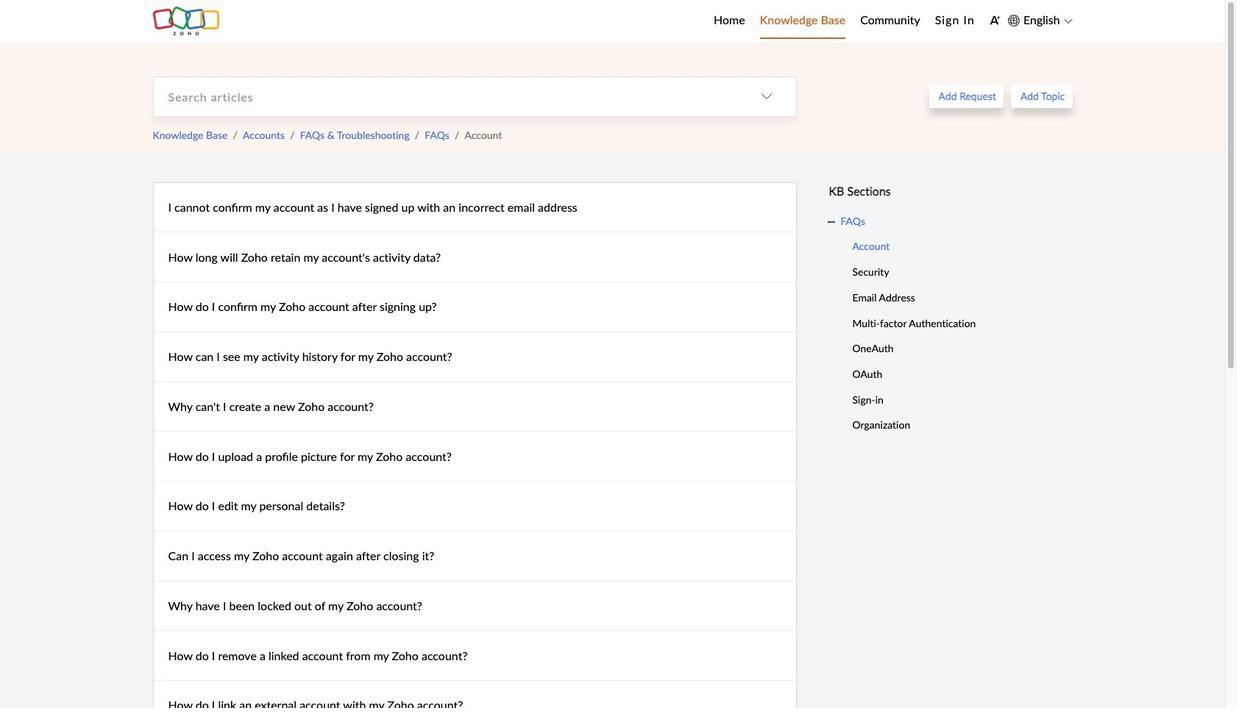 Task type: describe. For each thing, give the bounding box(es) containing it.
user preference image
[[990, 15, 1001, 26]]

choose languages element
[[1008, 11, 1073, 30]]



Task type: vqa. For each thing, say whether or not it's contained in the screenshot.
"User Preference" "image"
yes



Task type: locate. For each thing, give the bounding box(es) containing it.
user preference element
[[990, 10, 1001, 32]]

Search articles field
[[153, 77, 737, 116]]

choose category element
[[737, 77, 796, 116]]

choose category image
[[761, 91, 772, 102]]



